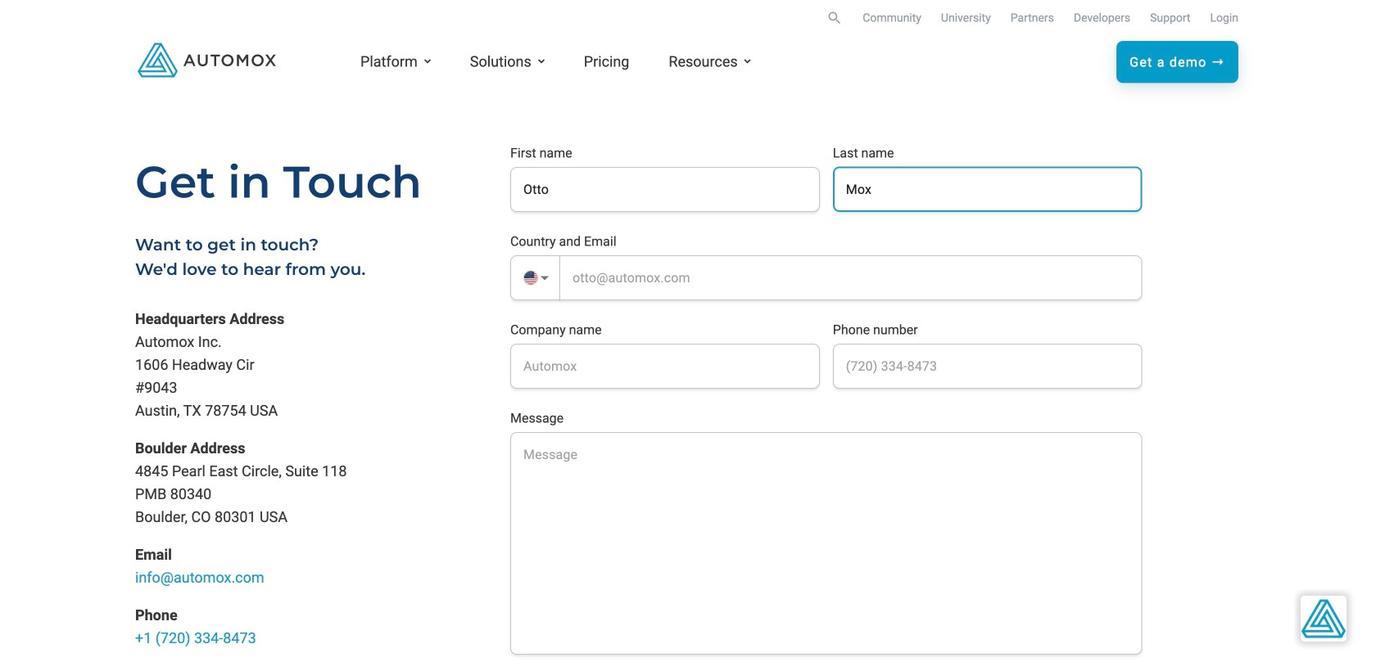 Task type: describe. For each thing, give the bounding box(es) containing it.
otto@automox.com text field
[[573, 269, 1129, 288]]

Message text field
[[523, 446, 1129, 642]]

Automox text field
[[523, 357, 807, 376]]

(720) 334-8473 number field
[[846, 357, 1129, 376]]

Mox text field
[[846, 180, 1129, 199]]



Task type: locate. For each thing, give the bounding box(es) containing it.
Otto text field
[[523, 180, 807, 199]]



Task type: vqa. For each thing, say whether or not it's contained in the screenshot.
Automox text box
yes



